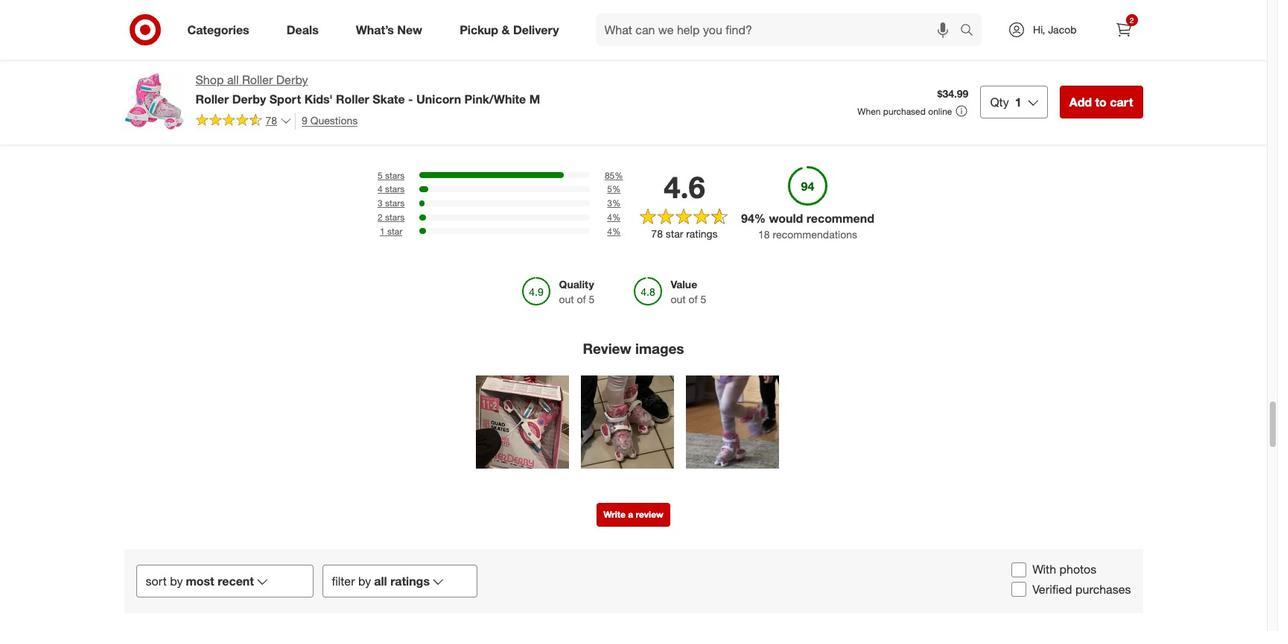 Task type: locate. For each thing, give the bounding box(es) containing it.
1 vertical spatial all
[[374, 574, 387, 589]]

stars up 4 stars
[[385, 170, 405, 181]]

out inside quality out of 5
[[559, 293, 574, 306]]

0 vertical spatial ratings
[[687, 227, 718, 240]]

1 vertical spatial 4
[[608, 212, 612, 223]]

0 vertical spatial 4 %
[[608, 212, 621, 223]]

2 link
[[1108, 13, 1140, 46]]

all right filter
[[374, 574, 387, 589]]

0 horizontal spatial 2
[[378, 212, 383, 223]]

stars down 3 stars
[[385, 212, 405, 223]]

1
[[1016, 95, 1022, 109], [380, 226, 385, 237]]

hi,
[[1034, 23, 1046, 36]]

2 by from the left
[[358, 574, 371, 589]]

2 sponsored from the left
[[893, 2, 937, 13]]

out down the value at the right top of the page
[[671, 293, 686, 306]]

3 stars from the top
[[385, 198, 405, 209]]

all inside 'shop all roller derby roller derby sport kids' roller skate - unicorn pink/white m'
[[227, 72, 239, 87]]

&
[[502, 22, 510, 37]]

0 horizontal spatial of
[[577, 293, 586, 306]]

%
[[615, 170, 623, 181], [612, 184, 621, 195], [612, 198, 621, 209], [755, 211, 766, 226], [612, 212, 621, 223], [612, 226, 621, 237]]

ratings right filter
[[391, 574, 430, 589]]

3 %
[[608, 198, 621, 209]]

9
[[302, 114, 308, 127]]

2
[[1130, 16, 1134, 25], [378, 212, 383, 223]]

4 % for star
[[608, 226, 621, 237]]

roller up sport
[[242, 72, 273, 87]]

3
[[378, 198, 383, 209], [608, 198, 612, 209]]

5 up 4 stars
[[378, 170, 383, 181]]

94
[[741, 211, 755, 226]]

78
[[266, 114, 277, 127], [652, 227, 663, 240]]

1 horizontal spatial derby
[[276, 72, 308, 87]]

Verified purchases checkbox
[[1012, 582, 1027, 597]]

roller up 'questions' on the top of page
[[336, 92, 369, 106]]

questions
[[311, 114, 358, 127]]

shop
[[196, 72, 224, 87]]

2 vertical spatial 4
[[608, 226, 612, 237]]

ratings down '4.6'
[[687, 227, 718, 240]]

% for 1 star
[[612, 226, 621, 237]]

sport
[[270, 92, 301, 106]]

2 of from the left
[[689, 293, 698, 306]]

5
[[378, 170, 383, 181], [608, 184, 612, 195], [589, 293, 595, 306], [701, 293, 707, 306]]

1 horizontal spatial by
[[358, 574, 371, 589]]

0 horizontal spatial derby
[[232, 92, 266, 106]]

1 horizontal spatial sponsored link
[[893, 0, 1015, 13]]

0 horizontal spatial all
[[227, 72, 239, 87]]

% inside 94 % would recommend 18 recommendations
[[755, 211, 766, 226]]

4 for 2 stars
[[608, 212, 612, 223]]

78 for 78
[[266, 114, 277, 127]]

1 3 from the left
[[378, 198, 383, 209]]

all right shop
[[227, 72, 239, 87]]

what's new
[[356, 22, 423, 37]]

images
[[636, 340, 684, 357]]

stars
[[385, 170, 405, 181], [385, 184, 405, 195], [385, 198, 405, 209], [385, 212, 405, 223]]

2 out from the left
[[671, 293, 686, 306]]

1 horizontal spatial 1
[[1016, 95, 1022, 109]]

by right filter
[[358, 574, 371, 589]]

with photos
[[1033, 562, 1097, 577]]

of
[[577, 293, 586, 306], [689, 293, 698, 306]]

0 vertical spatial 78
[[266, 114, 277, 127]]

out inside the value out of 5
[[671, 293, 686, 306]]

guest review image 1 of 3, zoom in image
[[476, 376, 569, 469]]

quality out of 5
[[559, 278, 595, 306]]

2 right jacob on the top right
[[1130, 16, 1134, 25]]

new
[[397, 22, 423, 37]]

stars for 3 stars
[[385, 198, 405, 209]]

1 out from the left
[[559, 293, 574, 306]]

filter by all ratings
[[332, 574, 430, 589]]

by right sort
[[170, 574, 183, 589]]

1 right "qty"
[[1016, 95, 1022, 109]]

1 horizontal spatial of
[[689, 293, 698, 306]]

5 down quality
[[589, 293, 595, 306]]

out
[[559, 293, 574, 306], [671, 293, 686, 306]]

% for 5 stars
[[615, 170, 623, 181]]

0 horizontal spatial sponsored
[[589, 2, 633, 13]]

of inside quality out of 5
[[577, 293, 586, 306]]

1 by from the left
[[170, 574, 183, 589]]

m
[[530, 92, 540, 106]]

4 stars from the top
[[385, 212, 405, 223]]

78 for 78 star ratings
[[652, 227, 663, 240]]

of down quality
[[577, 293, 586, 306]]

1 horizontal spatial roller
[[242, 72, 273, 87]]

what's
[[356, 22, 394, 37]]

star down '4.6'
[[666, 227, 684, 240]]

search button
[[954, 13, 990, 49]]

pickup
[[460, 22, 499, 37]]

a
[[628, 509, 633, 520]]

online
[[929, 106, 953, 117]]

1 sponsored from the left
[[589, 2, 633, 13]]

2 stars from the top
[[385, 184, 405, 195]]

by for sort by
[[170, 574, 183, 589]]

1 vertical spatial 1
[[380, 226, 385, 237]]

sponsored link
[[589, 0, 711, 13], [893, 0, 1015, 13]]

stars down 5 stars
[[385, 184, 405, 195]]

2 down 3 stars
[[378, 212, 383, 223]]

recommendations
[[773, 228, 858, 240]]

0 horizontal spatial 3
[[378, 198, 383, 209]]

of down the value at the right top of the page
[[689, 293, 698, 306]]

roller
[[242, 72, 273, 87], [196, 92, 229, 106], [336, 92, 369, 106]]

derby
[[276, 72, 308, 87], [232, 92, 266, 106]]

kids'
[[305, 92, 333, 106]]

4 % for stars
[[608, 212, 621, 223]]

derby up "78" link
[[232, 92, 266, 106]]

0 horizontal spatial ratings
[[391, 574, 430, 589]]

0 horizontal spatial sponsored link
[[589, 0, 711, 13]]

0 vertical spatial 1
[[1016, 95, 1022, 109]]

1 horizontal spatial 2
[[1130, 16, 1134, 25]]

sponsored
[[589, 2, 633, 13], [893, 2, 937, 13]]

1 horizontal spatial out
[[671, 293, 686, 306]]

2 4 % from the top
[[608, 226, 621, 237]]

cart
[[1111, 95, 1134, 109]]

2 3 from the left
[[608, 198, 612, 209]]

out down quality
[[559, 293, 574, 306]]

4
[[378, 184, 383, 195], [608, 212, 612, 223], [608, 226, 612, 237]]

photos
[[1060, 562, 1097, 577]]

2 horizontal spatial roller
[[336, 92, 369, 106]]

18
[[759, 228, 770, 240]]

0 horizontal spatial by
[[170, 574, 183, 589]]

3 down the 5 % on the left
[[608, 198, 612, 209]]

star for 78
[[666, 227, 684, 240]]

1 stars from the top
[[385, 170, 405, 181]]

0 vertical spatial all
[[227, 72, 239, 87]]

1 star
[[380, 226, 403, 237]]

star down 2 stars
[[387, 226, 403, 237]]

1 vertical spatial 2
[[378, 212, 383, 223]]

1 down 2 stars
[[380, 226, 385, 237]]

derby up sport
[[276, 72, 308, 87]]

of inside the value out of 5
[[689, 293, 698, 306]]

85 %
[[605, 170, 623, 181]]

0 vertical spatial 2
[[1130, 16, 1134, 25]]

search
[[954, 24, 990, 38]]

1 horizontal spatial 3
[[608, 198, 612, 209]]

1 4 % from the top
[[608, 212, 621, 223]]

ratings
[[687, 227, 718, 240], [391, 574, 430, 589]]

stars up 2 stars
[[385, 198, 405, 209]]

4 %
[[608, 212, 621, 223], [608, 226, 621, 237]]

1 horizontal spatial all
[[374, 574, 387, 589]]

0 horizontal spatial star
[[387, 226, 403, 237]]

star
[[387, 226, 403, 237], [666, 227, 684, 240]]

1 horizontal spatial star
[[666, 227, 684, 240]]

0 horizontal spatial 1
[[380, 226, 385, 237]]

value out of 5
[[671, 278, 707, 306]]

unicorn
[[417, 92, 461, 106]]

write
[[604, 509, 626, 520]]

1 of from the left
[[577, 293, 586, 306]]

5 down 78 star ratings
[[701, 293, 707, 306]]

1 vertical spatial 4 %
[[608, 226, 621, 237]]

by
[[170, 574, 183, 589], [358, 574, 371, 589]]

1 vertical spatial 78
[[652, 227, 663, 240]]

0 horizontal spatial 78
[[266, 114, 277, 127]]

1 horizontal spatial sponsored
[[893, 2, 937, 13]]

5 %
[[608, 184, 621, 195]]

0 horizontal spatial out
[[559, 293, 574, 306]]

roller down shop
[[196, 92, 229, 106]]

1 horizontal spatial 78
[[652, 227, 663, 240]]

filter
[[332, 574, 355, 589]]

star for 1
[[387, 226, 403, 237]]

1 vertical spatial derby
[[232, 92, 266, 106]]

recommend
[[807, 211, 875, 226]]

78 star ratings
[[652, 227, 718, 240]]

2 for 2 stars
[[378, 212, 383, 223]]

3 up 2 stars
[[378, 198, 383, 209]]

out for value out of 5
[[671, 293, 686, 306]]

all
[[227, 72, 239, 87], [374, 574, 387, 589]]

stars for 4 stars
[[385, 184, 405, 195]]

1 horizontal spatial ratings
[[687, 227, 718, 240]]

write a review button
[[597, 503, 670, 527]]



Task type: vqa. For each thing, say whether or not it's contained in the screenshot.
1st Beats from the bottom
no



Task type: describe. For each thing, give the bounding box(es) containing it.
of for quality
[[577, 293, 586, 306]]

0 vertical spatial derby
[[276, 72, 308, 87]]

purchased
[[884, 106, 926, 117]]

1 vertical spatial ratings
[[391, 574, 430, 589]]

5 inside quality out of 5
[[589, 293, 595, 306]]

deals link
[[274, 13, 337, 46]]

94 % would recommend 18 recommendations
[[741, 211, 875, 240]]

qty 1
[[991, 95, 1022, 109]]

9 questions link
[[295, 112, 358, 129]]

review
[[636, 509, 664, 520]]

2 stars
[[378, 212, 405, 223]]

of for value
[[689, 293, 698, 306]]

sort
[[146, 574, 167, 589]]

add
[[1070, 95, 1092, 109]]

3 stars
[[378, 198, 405, 209]]

purchases
[[1076, 582, 1132, 597]]

-
[[408, 92, 413, 106]]

What can we help you find? suggestions appear below search field
[[596, 13, 964, 46]]

With photos checkbox
[[1012, 562, 1027, 577]]

stars for 5 stars
[[385, 170, 405, 181]]

% for 3 stars
[[612, 198, 621, 209]]

pink/white
[[465, 92, 526, 106]]

categories link
[[175, 13, 268, 46]]

4 for 1 star
[[608, 226, 612, 237]]

verified purchases
[[1033, 582, 1132, 597]]

4 stars
[[378, 184, 405, 195]]

review
[[583, 340, 632, 357]]

skate
[[373, 92, 405, 106]]

by for filter by
[[358, 574, 371, 589]]

out for quality out of 5
[[559, 293, 574, 306]]

2 for 2
[[1130, 16, 1134, 25]]

78 link
[[196, 112, 292, 131]]

review images
[[583, 340, 684, 357]]

4.6
[[664, 169, 706, 205]]

stars for 2 stars
[[385, 212, 405, 223]]

add to cart
[[1070, 95, 1134, 109]]

what's new link
[[343, 13, 441, 46]]

sort by most recent
[[146, 574, 254, 589]]

value
[[671, 278, 698, 291]]

pickup & delivery
[[460, 22, 559, 37]]

5 stars
[[378, 170, 405, 181]]

deals
[[287, 22, 319, 37]]

3 for 3 stars
[[378, 198, 383, 209]]

0 horizontal spatial roller
[[196, 92, 229, 106]]

5 down 85
[[608, 184, 612, 195]]

guest review image 3 of 3, zoom in image
[[686, 376, 779, 469]]

delivery
[[513, 22, 559, 37]]

guest review image 2 of 3, zoom in image
[[581, 376, 674, 469]]

% for 4 stars
[[612, 184, 621, 195]]

9 questions
[[302, 114, 358, 127]]

3 for 3 %
[[608, 198, 612, 209]]

when
[[858, 106, 881, 117]]

image of roller derby sport kids' roller skate - unicorn pink/white m image
[[124, 72, 184, 131]]

85
[[605, 170, 615, 181]]

qty
[[991, 95, 1010, 109]]

shop all roller derby roller derby sport kids' roller skate - unicorn pink/white m
[[196, 72, 540, 106]]

add to cart button
[[1060, 86, 1143, 118]]

would
[[769, 211, 804, 226]]

when purchased online
[[858, 106, 953, 117]]

categories
[[187, 22, 249, 37]]

pickup & delivery link
[[447, 13, 578, 46]]

with
[[1033, 562, 1057, 577]]

recent
[[218, 574, 254, 589]]

write a review
[[604, 509, 664, 520]]

hi, jacob
[[1034, 23, 1077, 36]]

1 sponsored link from the left
[[589, 0, 711, 13]]

2 sponsored link from the left
[[893, 0, 1015, 13]]

quality
[[559, 278, 594, 291]]

verified
[[1033, 582, 1073, 597]]

0 vertical spatial 4
[[378, 184, 383, 195]]

jacob
[[1049, 23, 1077, 36]]

to
[[1096, 95, 1107, 109]]

5 inside the value out of 5
[[701, 293, 707, 306]]

$34.99
[[938, 87, 969, 100]]

% for 2 stars
[[612, 212, 621, 223]]

most
[[186, 574, 214, 589]]



